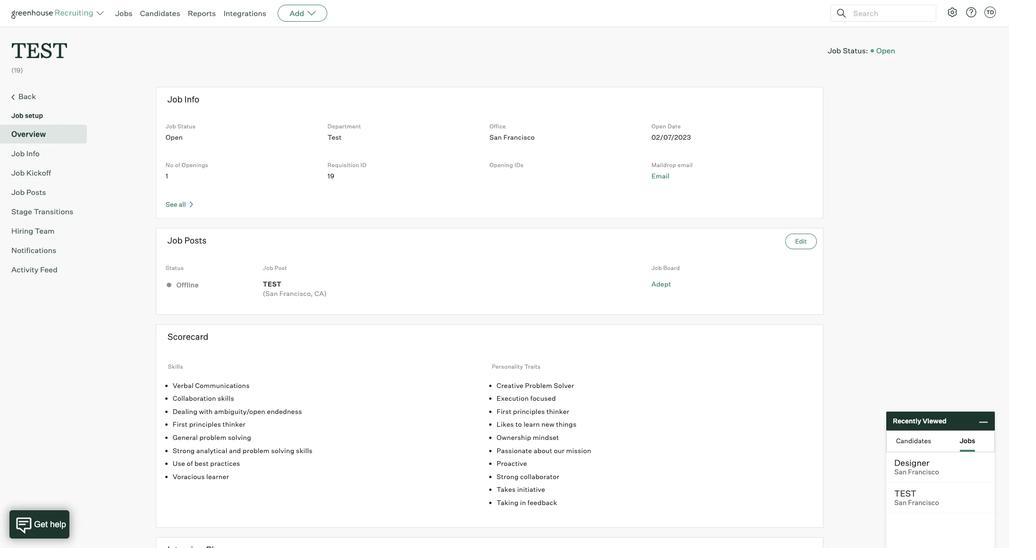 Task type: vqa. For each thing, say whether or not it's contained in the screenshot.
Voracious learner
yes



Task type: locate. For each thing, give the bounding box(es) containing it.
ownership mindset
[[497, 434, 559, 442]]

job posts down all
[[168, 235, 207, 246]]

principles up learn
[[513, 407, 545, 415]]

job inside "link"
[[11, 187, 25, 197]]

thinker up things on the right bottom of the page
[[547, 407, 570, 415]]

overview link
[[11, 128, 83, 140]]

0 horizontal spatial test
[[11, 36, 67, 64]]

02/07/2023
[[652, 133, 691, 141]]

san inside designer san francisco
[[895, 468, 907, 477]]

1 vertical spatial candidates
[[896, 437, 931, 445]]

skills
[[218, 394, 234, 402], [296, 447, 313, 455]]

1 horizontal spatial of
[[187, 460, 193, 468]]

0 vertical spatial problem
[[199, 434, 226, 442]]

job left setup at the left of the page
[[11, 111, 23, 119]]

0 vertical spatial open
[[876, 46, 895, 55]]

general
[[173, 434, 198, 442]]

job down see all
[[168, 235, 183, 246]]

test (san francisco, ca)
[[263, 280, 327, 297]]

see
[[166, 200, 177, 208]]

san francisco
[[490, 133, 535, 141]]

1 horizontal spatial problem
[[243, 447, 270, 455]]

1 horizontal spatial skills
[[296, 447, 313, 455]]

adept link
[[652, 280, 671, 288]]

1 horizontal spatial strong
[[497, 473, 519, 481]]

skills down communications on the left
[[218, 394, 234, 402]]

integrations
[[224, 9, 266, 18]]

test (19)
[[11, 36, 67, 74]]

stage transitions link
[[11, 206, 83, 217]]

solving down endedness
[[271, 447, 294, 455]]

of for no
[[175, 162, 180, 169]]

2 vertical spatial test
[[895, 488, 917, 499]]

1 vertical spatial jobs
[[960, 437, 976, 445]]

san up "test san francisco"
[[895, 468, 907, 477]]

back link
[[11, 91, 83, 103]]

job left kickoff
[[11, 168, 25, 177]]

team
[[35, 226, 55, 236]]

first
[[497, 407, 512, 415], [173, 420, 188, 429]]

greenhouse recruiting image
[[11, 8, 96, 19]]

recently viewed
[[893, 417, 947, 425]]

job left post
[[263, 264, 273, 271]]

strong for strong analytical and problem solving skills
[[173, 447, 195, 455]]

1 vertical spatial first principles thinker
[[173, 420, 246, 429]]

san down designer san francisco
[[895, 499, 907, 507]]

problem
[[525, 381, 552, 389]]

0 horizontal spatial strong
[[173, 447, 195, 455]]

of right no
[[175, 162, 180, 169]]

1 horizontal spatial first
[[497, 407, 512, 415]]

job posts inside job posts "link"
[[11, 187, 46, 197]]

0 vertical spatial posts
[[26, 187, 46, 197]]

1 vertical spatial posts
[[184, 235, 207, 246]]

problem right and
[[243, 447, 270, 455]]

open left date
[[652, 123, 666, 130]]

job up stage
[[11, 187, 25, 197]]

0 horizontal spatial posts
[[26, 187, 46, 197]]

0 horizontal spatial problem
[[199, 434, 226, 442]]

1 vertical spatial of
[[187, 460, 193, 468]]

first principles thinker up learn
[[497, 407, 570, 415]]

0 horizontal spatial principles
[[189, 420, 221, 429]]

francisco inside designer san francisco
[[908, 468, 939, 477]]

1 horizontal spatial job info
[[168, 94, 199, 104]]

1 horizontal spatial solving
[[271, 447, 294, 455]]

0 horizontal spatial first
[[173, 420, 188, 429]]

test up (19)
[[11, 36, 67, 64]]

1 horizontal spatial thinker
[[547, 407, 570, 415]]

0 vertical spatial first
[[497, 407, 512, 415]]

of right use
[[187, 460, 193, 468]]

0 horizontal spatial job posts
[[11, 187, 46, 197]]

our
[[554, 447, 565, 455]]

jobs inside tab list
[[960, 437, 976, 445]]

info up job status
[[184, 94, 199, 104]]

2 horizontal spatial test
[[895, 488, 917, 499]]

0 vertical spatial san
[[490, 133, 502, 141]]

of
[[175, 162, 180, 169], [187, 460, 193, 468]]

0 horizontal spatial job info
[[11, 149, 40, 158]]

solving
[[228, 434, 251, 442], [271, 447, 294, 455]]

0 horizontal spatial of
[[175, 162, 180, 169]]

0 vertical spatial candidates
[[140, 9, 180, 18]]

1 vertical spatial info
[[26, 149, 40, 158]]

endedness
[[267, 407, 302, 415]]

passionate
[[497, 447, 532, 455]]

0 horizontal spatial open
[[166, 133, 183, 141]]

0 vertical spatial job posts
[[11, 187, 46, 197]]

2 vertical spatial open
[[166, 133, 183, 141]]

skills down endedness
[[296, 447, 313, 455]]

0 horizontal spatial jobs
[[115, 9, 132, 18]]

1 horizontal spatial open
[[652, 123, 666, 130]]

hiring
[[11, 226, 33, 236]]

francisco down the office
[[504, 133, 535, 141]]

0 vertical spatial test
[[11, 36, 67, 64]]

1 horizontal spatial jobs
[[960, 437, 976, 445]]

passionate about our mission
[[497, 447, 591, 455]]

collaborator
[[520, 473, 560, 481]]

practices
[[210, 460, 240, 468]]

voracious learner
[[173, 473, 229, 481]]

verbal
[[173, 381, 194, 389]]

email
[[652, 172, 670, 180]]

info inside job info link
[[26, 149, 40, 158]]

skills
[[168, 363, 183, 370]]

takes initiative
[[497, 486, 545, 494]]

posts inside "link"
[[26, 187, 46, 197]]

activity
[[11, 265, 39, 274]]

execution focused
[[497, 394, 556, 402]]

solving up strong analytical and problem solving skills
[[228, 434, 251, 442]]

test for test san francisco
[[895, 488, 917, 499]]

email
[[678, 162, 693, 169]]

19
[[328, 172, 334, 180]]

first principles thinker up general problem solving
[[173, 420, 246, 429]]

0 horizontal spatial first principles thinker
[[173, 420, 246, 429]]

initiative
[[517, 486, 545, 494]]

francisco down designer san francisco
[[908, 499, 939, 507]]

first up likes
[[497, 407, 512, 415]]

0 vertical spatial status
[[177, 123, 196, 130]]

0 vertical spatial first principles thinker
[[497, 407, 570, 415]]

2 vertical spatial san
[[895, 499, 907, 507]]

test link
[[11, 26, 67, 66]]

1 vertical spatial principles
[[189, 420, 221, 429]]

1 vertical spatial san
[[895, 468, 907, 477]]

1 horizontal spatial posts
[[184, 235, 207, 246]]

execution
[[497, 394, 529, 402]]

candidates right jobs link
[[140, 9, 180, 18]]

1 vertical spatial test
[[263, 280, 282, 288]]

0 vertical spatial solving
[[228, 434, 251, 442]]

best
[[195, 460, 209, 468]]

1 vertical spatial francisco
[[908, 468, 939, 477]]

principles down with at the bottom of the page
[[189, 420, 221, 429]]

posts down kickoff
[[26, 187, 46, 197]]

personality traits
[[492, 363, 541, 370]]

0 horizontal spatial skills
[[218, 394, 234, 402]]

francisco
[[504, 133, 535, 141], [908, 468, 939, 477], [908, 499, 939, 507]]

verbal communications
[[173, 381, 250, 389]]

0 vertical spatial info
[[184, 94, 199, 104]]

open right status: on the top of page
[[876, 46, 895, 55]]

voracious
[[173, 473, 205, 481]]

san for test
[[895, 499, 907, 507]]

candidates inside tab list
[[896, 437, 931, 445]]

test up (san
[[263, 280, 282, 288]]

1 horizontal spatial test
[[263, 280, 282, 288]]

1 vertical spatial problem
[[243, 447, 270, 455]]

candidates link
[[140, 9, 180, 18]]

1 horizontal spatial candidates
[[896, 437, 931, 445]]

1 vertical spatial strong
[[497, 473, 519, 481]]

status:
[[843, 46, 868, 55]]

add button
[[278, 5, 327, 22]]

test inside test (san francisco, ca)
[[263, 280, 282, 288]]

san inside "test san francisco"
[[895, 499, 907, 507]]

1 horizontal spatial first principles thinker
[[497, 407, 570, 415]]

1 vertical spatial status
[[166, 264, 184, 271]]

candidates down the recently viewed
[[896, 437, 931, 445]]

2 vertical spatial francisco
[[908, 499, 939, 507]]

first principles thinker
[[497, 407, 570, 415], [173, 420, 246, 429]]

job board
[[652, 264, 680, 271]]

mission
[[566, 447, 591, 455]]

test down designer san francisco
[[895, 488, 917, 499]]

san down the office
[[490, 133, 502, 141]]

solver
[[554, 381, 574, 389]]

info up job kickoff
[[26, 149, 40, 158]]

0 horizontal spatial info
[[26, 149, 40, 158]]

0 vertical spatial of
[[175, 162, 180, 169]]

info
[[184, 94, 199, 104], [26, 149, 40, 158]]

1 vertical spatial first
[[173, 420, 188, 429]]

tab list
[[887, 431, 995, 452]]

1 vertical spatial thinker
[[223, 420, 246, 429]]

1 horizontal spatial principles
[[513, 407, 545, 415]]

scorecard
[[168, 332, 208, 342]]

status
[[177, 123, 196, 130], [166, 264, 184, 271]]

Search text field
[[851, 6, 928, 20]]

posts down all
[[184, 235, 207, 246]]

first down dealing
[[173, 420, 188, 429]]

1 vertical spatial skills
[[296, 447, 313, 455]]

see all
[[166, 200, 187, 208]]

status up offline
[[166, 264, 184, 271]]

ambiguity/open
[[214, 407, 265, 415]]

integrations link
[[224, 9, 266, 18]]

1 vertical spatial open
[[652, 123, 666, 130]]

collaboration
[[173, 394, 216, 402]]

communications
[[195, 381, 250, 389]]

1 vertical spatial job posts
[[168, 235, 207, 246]]

strong down general
[[173, 447, 195, 455]]

status up no of openings
[[177, 123, 196, 130]]

test inside "test san francisco"
[[895, 488, 917, 499]]

job posts down job kickoff
[[11, 187, 46, 197]]

thinker down the dealing with ambiguity/open endedness
[[223, 420, 246, 429]]

problem
[[199, 434, 226, 442], [243, 447, 270, 455]]

0 horizontal spatial thinker
[[223, 420, 246, 429]]

department
[[328, 123, 361, 130]]

with
[[199, 407, 213, 415]]

open down job status
[[166, 133, 183, 141]]

edit
[[795, 238, 807, 245]]

open date
[[652, 123, 681, 130]]

job info up job status
[[168, 94, 199, 104]]

job info down overview at the top of page
[[11, 149, 40, 158]]

job post
[[263, 264, 287, 271]]

requisition
[[328, 162, 359, 169]]

strong up 'takes'
[[497, 473, 519, 481]]

strong collaborator
[[497, 473, 560, 481]]

0 vertical spatial strong
[[173, 447, 195, 455]]

problem up analytical
[[199, 434, 226, 442]]

francisco up "test san francisco"
[[908, 468, 939, 477]]

francisco inside "test san francisco"
[[908, 499, 939, 507]]

1 vertical spatial solving
[[271, 447, 294, 455]]



Task type: describe. For each thing, give the bounding box(es) containing it.
date
[[668, 123, 681, 130]]

job left board
[[652, 264, 662, 271]]

creative
[[497, 381, 524, 389]]

(19)
[[11, 66, 23, 74]]

notifications
[[11, 245, 56, 255]]

designer
[[895, 458, 930, 468]]

collaboration skills
[[173, 394, 234, 402]]

configure image
[[947, 7, 958, 18]]

0 vertical spatial thinker
[[547, 407, 570, 415]]

designer san francisco
[[895, 458, 939, 477]]

francisco,
[[280, 289, 313, 297]]

reports
[[188, 9, 216, 18]]

add
[[290, 9, 304, 18]]

ids
[[515, 162, 524, 169]]

learn
[[524, 420, 540, 429]]

0 vertical spatial francisco
[[504, 133, 535, 141]]

job info link
[[11, 148, 83, 159]]

board
[[663, 264, 680, 271]]

taking
[[497, 499, 519, 507]]

proactive
[[497, 460, 527, 468]]

1 horizontal spatial info
[[184, 94, 199, 104]]

job down overview at the top of page
[[11, 149, 25, 158]]

(san
[[263, 289, 278, 297]]

test san francisco
[[895, 488, 939, 507]]

td
[[987, 9, 994, 16]]

feed
[[40, 265, 58, 274]]

francisco for test
[[908, 499, 939, 507]]

email link
[[652, 172, 670, 180]]

office
[[490, 123, 506, 130]]

feedback
[[528, 499, 557, 507]]

0 vertical spatial jobs
[[115, 9, 132, 18]]

all
[[179, 200, 186, 208]]

setup
[[25, 111, 43, 119]]

0 horizontal spatial solving
[[228, 434, 251, 442]]

maildrop email
[[652, 162, 693, 169]]

dealing
[[173, 407, 197, 415]]

creative problem solver
[[497, 381, 574, 389]]

taking in feedback
[[497, 499, 557, 507]]

0 vertical spatial job info
[[168, 94, 199, 104]]

job kickoff
[[11, 168, 51, 177]]

id
[[361, 162, 367, 169]]

1 vertical spatial job info
[[11, 149, 40, 158]]

hiring team
[[11, 226, 55, 236]]

test for test (san francisco, ca)
[[263, 280, 282, 288]]

about
[[534, 447, 552, 455]]

san for designer
[[895, 468, 907, 477]]

to
[[516, 420, 522, 429]]

reports link
[[188, 9, 216, 18]]

strong analytical and problem solving skills
[[173, 447, 313, 455]]

no of openings
[[166, 162, 208, 169]]

0 vertical spatial principles
[[513, 407, 545, 415]]

in
[[520, 499, 526, 507]]

mindset
[[533, 434, 559, 442]]

1 horizontal spatial job posts
[[168, 235, 207, 246]]

and
[[229, 447, 241, 455]]

openings
[[182, 162, 208, 169]]

1
[[166, 172, 168, 180]]

francisco for designer
[[908, 468, 939, 477]]

job status:
[[828, 46, 868, 55]]

td button
[[983, 5, 998, 20]]

analytical
[[196, 447, 227, 455]]

opening ids
[[490, 162, 524, 169]]

job up no
[[166, 123, 176, 130]]

tab list containing candidates
[[887, 431, 995, 452]]

strong for strong collaborator
[[497, 473, 519, 481]]

td button
[[985, 7, 996, 18]]

opening
[[490, 162, 513, 169]]

see all link
[[166, 200, 193, 208]]

2 horizontal spatial open
[[876, 46, 895, 55]]

transitions
[[34, 207, 73, 216]]

traits
[[525, 363, 541, 370]]

offline
[[175, 281, 199, 289]]

likes
[[497, 420, 514, 429]]

overview
[[11, 129, 46, 139]]

job left status: on the top of page
[[828, 46, 841, 55]]

viewed
[[923, 417, 947, 425]]

stage transitions
[[11, 207, 73, 216]]

job up job status
[[168, 94, 183, 104]]

stage
[[11, 207, 32, 216]]

0 vertical spatial skills
[[218, 394, 234, 402]]

personality
[[492, 363, 523, 370]]

edit link
[[786, 234, 817, 249]]

0 horizontal spatial candidates
[[140, 9, 180, 18]]

test for test (19)
[[11, 36, 67, 64]]

maildrop
[[652, 162, 676, 169]]

learner
[[206, 473, 229, 481]]

activity feed link
[[11, 264, 83, 275]]

notifications link
[[11, 244, 83, 256]]

of for use
[[187, 460, 193, 468]]

jobs link
[[115, 9, 132, 18]]

takes
[[497, 486, 516, 494]]

dealing with ambiguity/open endedness
[[173, 407, 302, 415]]

use of best practices
[[173, 460, 240, 468]]

test
[[328, 133, 342, 141]]



